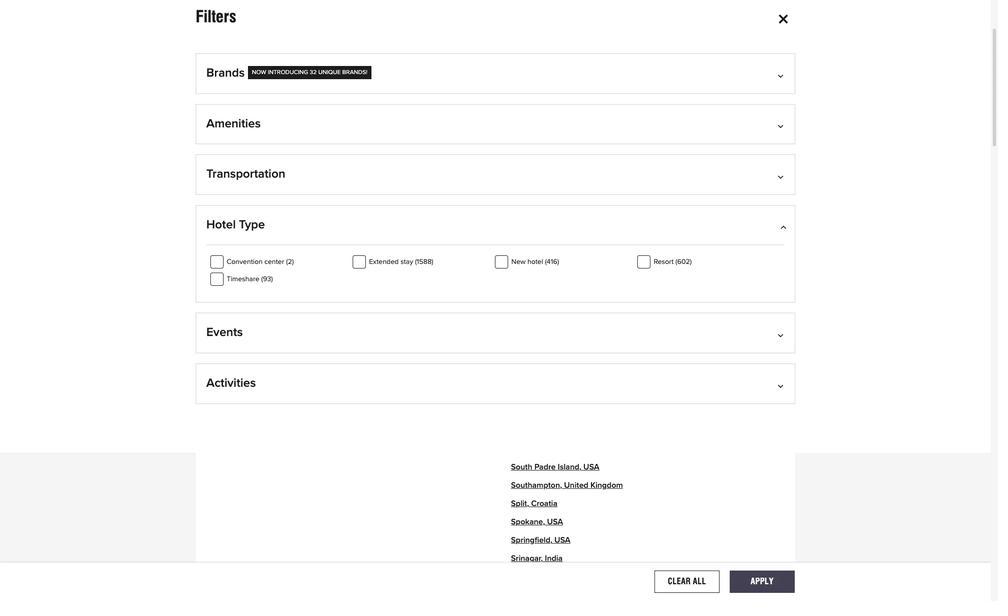 Task type: describe. For each thing, give the bounding box(es) containing it.
clear
[[668, 577, 691, 587]]

falls,
[[533, 262, 552, 271]]

resort (602)
[[654, 259, 692, 266]]

brands heading
[[206, 66, 785, 93]]

southampton, united kingdom
[[511, 482, 623, 490]]

apply button
[[730, 571, 795, 594]]

stay
[[401, 259, 413, 266]]

usa down the croatia
[[547, 519, 563, 527]]

spokane, usa link
[[511, 519, 563, 527]]

skiathos, greece link
[[511, 299, 573, 307]]

padre
[[534, 464, 556, 472]]

arrow down image for activities
[[780, 382, 785, 390]]

usa right falls,
[[554, 262, 570, 271]]

hotel type heading
[[206, 218, 785, 245]]

arrow down image for amenities
[[780, 122, 785, 130]]

arrow up image
[[780, 223, 785, 231]]

new
[[511, 259, 526, 266]]

32
[[310, 70, 317, 76]]

unique
[[318, 70, 341, 76]]

usa up "(416)"
[[551, 244, 567, 252]]

springfield,
[[511, 537, 552, 545]]

usa up india on the bottom right of page
[[554, 537, 571, 545]]

clear all button
[[654, 571, 720, 594]]

transportation heading
[[206, 167, 785, 195]]

new hotel (416)
[[511, 259, 559, 266]]

sioux for sioux falls, usa
[[511, 262, 531, 271]]

apply
[[751, 577, 774, 587]]

activities
[[206, 378, 256, 390]]

split, croatia
[[511, 500, 558, 508]]

south
[[511, 464, 532, 472]]

(416)
[[545, 259, 559, 266]]

extended
[[369, 259, 399, 266]]

(602)
[[676, 259, 692, 266]]

center
[[264, 259, 284, 266]]

sioux for sioux city, usa
[[511, 244, 531, 252]]

(1588)
[[415, 259, 433, 266]]

all
[[693, 577, 706, 587]]

spokane,
[[511, 519, 545, 527]]



Task type: vqa. For each thing, say whether or not it's contained in the screenshot.
CHECK OUT Thu, Nov 16
no



Task type: locate. For each thing, give the bounding box(es) containing it.
2 arrow down image from the top
[[780, 122, 785, 130]]

amenities heading
[[206, 117, 785, 144]]

1 vertical spatial sioux
[[511, 262, 531, 271]]

brands now introducing 32 unique brands!
[[206, 67, 367, 79]]

hotel
[[527, 259, 543, 266]]

(2)
[[286, 259, 294, 266]]

introducing
[[268, 70, 308, 76]]

india
[[545, 555, 563, 563]]

type
[[239, 219, 265, 231]]

4 arrow down image from the top
[[780, 382, 785, 390]]

convention
[[227, 259, 263, 266]]

island,
[[558, 464, 581, 472]]

skiathos, greece
[[511, 299, 573, 307]]

sioux city, usa link
[[511, 244, 567, 252]]

hotel type
[[206, 219, 265, 231]]

brands
[[206, 67, 245, 79]]

kingdom
[[591, 482, 623, 490]]

0 vertical spatial sioux
[[511, 244, 531, 252]]

usa right island,
[[583, 464, 600, 472]]

arrow down image inside activities "heading"
[[780, 382, 785, 390]]

usa
[[551, 244, 567, 252], [554, 262, 570, 271], [583, 464, 600, 472], [547, 519, 563, 527], [554, 537, 571, 545]]

arrow down image inside brands heading
[[780, 71, 785, 79]]

now
[[252, 70, 266, 76]]

united
[[564, 482, 588, 490]]

srinagar, india link
[[511, 555, 563, 563]]

south padre island, usa link
[[511, 464, 600, 472]]

spokane, usa
[[511, 519, 563, 527]]

springfield, usa
[[511, 537, 571, 545]]

arrow down image
[[780, 172, 785, 181]]

sioux falls, usa link
[[511, 262, 570, 271]]

arrow down image for events
[[780, 331, 785, 339]]

srinagar,
[[511, 555, 543, 563]]

south padre island, usa
[[511, 464, 600, 472]]

springfield, usa link
[[511, 537, 571, 545]]

brands!
[[342, 70, 367, 76]]

1 arrow down image from the top
[[780, 71, 785, 79]]

activities heading
[[206, 377, 785, 404]]

hotel
[[206, 219, 236, 231]]

sioux
[[511, 244, 531, 252], [511, 262, 531, 271]]

arrow down image inside events "heading"
[[780, 331, 785, 339]]

extended stay (1588)
[[369, 259, 433, 266]]

clear all
[[668, 577, 706, 587]]

events heading
[[206, 326, 785, 353]]

southampton, united kingdom link
[[511, 482, 623, 490]]

sioux falls, usa
[[511, 262, 570, 271]]

timeshare (93)
[[227, 276, 273, 283]]

3 arrow down image from the top
[[780, 331, 785, 339]]

filters
[[196, 7, 236, 26]]

skiathos,
[[511, 299, 544, 307]]

split,
[[511, 500, 529, 508]]

srinagar, india
[[511, 555, 563, 563]]

amenities
[[206, 118, 261, 130]]

resort
[[654, 259, 674, 266]]

arrow down image
[[780, 71, 785, 79], [780, 122, 785, 130], [780, 331, 785, 339], [780, 382, 785, 390]]

arrow down image inside amenities heading
[[780, 122, 785, 130]]

croatia
[[531, 500, 558, 508]]

greece
[[546, 299, 573, 307]]

1 sioux from the top
[[511, 244, 531, 252]]

events
[[206, 327, 243, 339]]

sioux city, usa
[[511, 244, 567, 252]]

transportation
[[206, 168, 285, 181]]

(93)
[[261, 276, 273, 283]]

city,
[[533, 244, 549, 252]]

southampton,
[[511, 482, 562, 490]]

split, croatia link
[[511, 500, 558, 508]]

convention center (2)
[[227, 259, 294, 266]]

timeshare
[[227, 276, 259, 283]]

2 sioux from the top
[[511, 262, 531, 271]]



